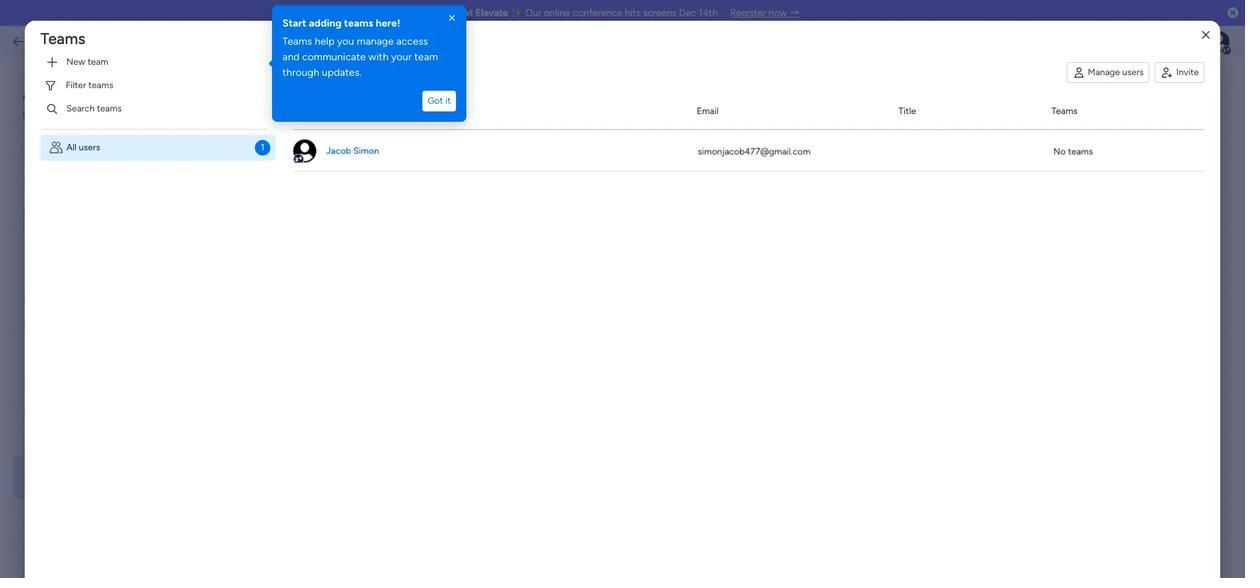 Task type: locate. For each thing, give the bounding box(es) containing it.
✨
[[511, 7, 523, 19]]

to down the copier
[[353, 108, 363, 121]]

close image
[[446, 12, 459, 25], [1203, 30, 1211, 40]]

0 vertical spatial learn more link
[[23, 108, 163, 122]]

0 horizontal spatial dashboards
[[297, 108, 351, 121]]

row down the email
[[293, 130, 1205, 171]]

1 row from the top
[[293, 94, 1205, 130]]

and right main
[[537, 135, 552, 146]]

all users down "search"
[[66, 142, 100, 153]]

manage users
[[1088, 67, 1145, 78]]

and up through
[[283, 51, 300, 63]]

invite button
[[1156, 62, 1205, 83]]

teams down start
[[283, 35, 312, 47]]

boards
[[243, 108, 274, 121], [507, 135, 534, 146]]

2 horizontal spatial users
[[1123, 67, 1145, 78]]

teams
[[40, 29, 85, 48], [283, 35, 312, 47], [1052, 106, 1078, 117]]

more down the filter
[[49, 109, 72, 121]]

teams
[[344, 17, 374, 29], [88, 80, 113, 91], [97, 103, 122, 114], [1069, 145, 1094, 156]]

general button
[[13, 142, 163, 167]]

account
[[260, 86, 321, 106], [404, 108, 442, 121]]

2 with margin right image from the top
[[46, 102, 59, 115]]

learn right copied.
[[664, 135, 686, 146]]

teams up search teams
[[88, 80, 113, 91]]

you left want
[[338, 135, 353, 146]]

updates.
[[322, 66, 362, 78]]

0 horizontal spatial more
[[49, 109, 72, 121]]

1 horizontal spatial all
[[293, 29, 311, 48]]

row up simonjacob477@gmail.com
[[293, 94, 1205, 130]]

and down 'cross account copier'
[[277, 108, 294, 121]]

got
[[428, 95, 443, 106]]

want
[[355, 135, 375, 146]]

1 vertical spatial boards
[[507, 135, 534, 146]]

0 vertical spatial more
[[49, 109, 72, 121]]

1 vertical spatial close image
[[1203, 30, 1211, 40]]

teams up manage
[[344, 17, 374, 29]]

account down through
[[260, 86, 321, 106]]

first, move the content you want to copy into a folder. only main boards and dashboards can be copied.
[[241, 135, 662, 146]]

simonjacob477@gmail.com
[[698, 145, 811, 156]]

users
[[315, 29, 352, 48], [1123, 67, 1145, 78], [79, 142, 100, 153]]

with margin right image inside the new team button
[[46, 56, 59, 69]]

None search field
[[293, 62, 449, 83]]

new
[[66, 56, 85, 67]]

with margin right image left new
[[46, 56, 59, 69]]

0 vertical spatial to
[[353, 108, 363, 121]]

team
[[415, 51, 438, 63], [88, 56, 108, 67]]

you up communicate
[[337, 35, 354, 47]]

screens
[[643, 7, 677, 19]]

our
[[526, 7, 542, 19]]

row containing email
[[293, 94, 1205, 130]]

teams inside dropdown button
[[88, 80, 113, 91]]

with margin right image for search teams
[[46, 102, 59, 115]]

0 vertical spatial and
[[283, 51, 300, 63]]

all left help
[[293, 29, 311, 48]]

1 vertical spatial more
[[241, 149, 262, 160]]

boards up first, in the left top of the page
[[243, 108, 274, 121]]

with margin right image
[[46, 56, 59, 69], [46, 102, 59, 115]]

account down got
[[404, 108, 442, 121]]

jacob simon
[[326, 145, 379, 156]]

team inside start adding teams here! teams help you manage access and communicate with your team through updates.
[[415, 51, 438, 63]]

1 vertical spatial and
[[277, 108, 294, 121]]

filter teams button
[[40, 75, 267, 96]]

with margin right image left "search"
[[46, 102, 59, 115]]

and
[[283, 51, 300, 63], [277, 108, 294, 121], [537, 135, 552, 146]]

dashboards up content
[[297, 108, 351, 121]]

1 horizontal spatial more
[[241, 149, 262, 160]]

1 horizontal spatial to
[[377, 135, 386, 146]]

elevate
[[476, 7, 509, 19]]

apps (manage all apps installed in the account) image
[[23, 403, 38, 419]]

1 vertical spatial you
[[338, 135, 353, 146]]

register now → link
[[731, 7, 800, 19]]

users up communicate
[[315, 29, 352, 48]]

jacob simon link
[[324, 144, 381, 157]]

close image up the invite button
[[1203, 30, 1211, 40]]

learn left "search"
[[23, 109, 47, 121]]

2 row from the top
[[293, 130, 1205, 171]]

1 horizontal spatial users
[[315, 29, 352, 48]]

Search by name or email search field
[[293, 62, 449, 83]]

1 with margin right image from the top
[[46, 56, 59, 69]]

1 horizontal spatial teams
[[283, 35, 312, 47]]

14th
[[699, 7, 718, 19]]

2 vertical spatial users
[[79, 142, 100, 153]]

row containing jacob simon
[[293, 130, 1205, 171]]

0 horizontal spatial account
[[260, 86, 321, 106]]

to right want
[[377, 135, 386, 146]]

all users
[[293, 29, 352, 48], [66, 142, 100, 153]]

Search for a folder search field
[[215, 201, 393, 222]]

to
[[353, 108, 363, 121], [377, 135, 386, 146]]

0 vertical spatial with margin right image
[[46, 56, 59, 69]]

users inside button
[[1123, 67, 1145, 78]]

0 horizontal spatial learn
[[23, 109, 47, 121]]

1 horizontal spatial team
[[415, 51, 438, 63]]

grid
[[293, 94, 1205, 576]]

Destination account: text field
[[474, 485, 618, 506]]

dashboards left can
[[554, 135, 601, 146]]

start adding teams here! heading
[[283, 16, 456, 31]]

learn inside learn more
[[664, 135, 686, 146]]

teams inside button
[[97, 103, 122, 114]]

you
[[337, 35, 354, 47], [338, 135, 353, 146]]

teams right no
[[1069, 145, 1094, 156]]

0 vertical spatial boards
[[243, 108, 274, 121]]

1 vertical spatial learn more link
[[241, 135, 686, 160]]

1 horizontal spatial learn
[[664, 135, 686, 146]]

boards right main
[[507, 135, 534, 146]]

no teams
[[1054, 145, 1094, 156]]

cross
[[215, 86, 257, 106]]

teams up no
[[1052, 106, 1078, 117]]

1 vertical spatial dashboards
[[554, 135, 601, 146]]

customization (customize board design, features, and profile) image
[[23, 175, 38, 191]]

be
[[620, 135, 630, 146]]

0 vertical spatial learn
[[23, 109, 47, 121]]

1 horizontal spatial close image
[[1203, 30, 1211, 40]]

0 vertical spatial all
[[293, 29, 311, 48]]

0 vertical spatial account
[[260, 86, 321, 106]]

search teams button
[[40, 99, 267, 119]]

learn more link
[[23, 108, 163, 122], [241, 135, 686, 160]]

communicate
[[302, 51, 366, 63]]

1 vertical spatial to
[[377, 135, 386, 146]]

start
[[283, 17, 307, 29]]

1 vertical spatial all users
[[66, 142, 100, 153]]

copied.
[[633, 135, 662, 146]]

dec
[[679, 7, 697, 19]]

another
[[366, 108, 402, 121]]

1 horizontal spatial boards
[[507, 135, 534, 146]]

more down first, in the left top of the page
[[241, 149, 262, 160]]

team right new
[[88, 56, 108, 67]]

dashboards
[[297, 108, 351, 121], [554, 135, 601, 146]]

0 horizontal spatial all users
[[66, 142, 100, 153]]

permissions (manage permissions for account roles) image
[[23, 432, 38, 447]]

0 vertical spatial you
[[337, 35, 354, 47]]

us
[[452, 7, 462, 19]]

and inside start adding teams here! teams help you manage access and communicate with your team through updates.
[[283, 51, 300, 63]]

access
[[396, 35, 428, 47]]

now
[[769, 7, 788, 19]]

all
[[293, 29, 311, 48], [66, 142, 77, 153]]

filter teams
[[66, 80, 113, 91]]

more
[[49, 109, 72, 121], [241, 149, 262, 160]]

teams inside start adding teams here! teams help you manage access and communicate with your team through updates.
[[283, 35, 312, 47]]

teams up new
[[40, 29, 85, 48]]

jacob simon image
[[293, 139, 317, 162]]

close image left at
[[446, 12, 459, 25]]

1 horizontal spatial account
[[404, 108, 442, 121]]

users down search teams
[[79, 142, 100, 153]]

row
[[293, 94, 1205, 130], [293, 130, 1205, 171]]

users right manage
[[1123, 67, 1145, 78]]

team down access
[[415, 51, 438, 63]]

teams right "search"
[[97, 103, 122, 114]]

1 vertical spatial users
[[1123, 67, 1145, 78]]

hits
[[625, 7, 641, 19]]

0 horizontal spatial all
[[66, 142, 77, 153]]

api (setup and view your account api token) image
[[23, 261, 38, 276]]

learn
[[23, 109, 47, 121], [664, 135, 686, 146]]

0 vertical spatial all users
[[293, 29, 352, 48]]

0 horizontal spatial to
[[353, 108, 363, 121]]

0 horizontal spatial team
[[88, 56, 108, 67]]

online
[[544, 7, 571, 19]]

1 vertical spatial learn
[[664, 135, 686, 146]]

all down "search"
[[66, 142, 77, 153]]

1
[[261, 142, 265, 153]]

move
[[263, 135, 286, 146]]

0 horizontal spatial close image
[[446, 12, 459, 25]]

new team
[[66, 56, 108, 67]]

help
[[315, 35, 335, 47]]

0 horizontal spatial learn more link
[[23, 108, 163, 122]]

1 vertical spatial with margin right image
[[46, 102, 59, 115]]

administration
[[23, 81, 152, 104]]

1 vertical spatial account
[[404, 108, 442, 121]]

folder.
[[436, 135, 462, 146]]

all users up communicate
[[293, 29, 352, 48]]

at
[[464, 7, 473, 19]]

team inside button
[[88, 56, 108, 67]]

jacob simon image
[[1210, 31, 1230, 52]]

with margin right image inside the search teams button
[[46, 102, 59, 115]]



Task type: describe. For each thing, give the bounding box(es) containing it.
copy
[[388, 135, 409, 146]]

0 vertical spatial dashboards
[[297, 108, 351, 121]]

join
[[431, 7, 450, 19]]

with margin right image for new team
[[46, 56, 59, 69]]

security (control your security settings, audit log, compliance and login settings) image
[[23, 232, 38, 248]]

join us at elevate ✨ our online conference hits screens dec 14th
[[431, 7, 718, 19]]

teams for search teams
[[97, 103, 122, 114]]

a
[[429, 135, 433, 146]]

more inside learn more
[[241, 149, 262, 160]]

→
[[790, 7, 800, 19]]

into
[[411, 135, 427, 146]]

got it
[[428, 95, 451, 106]]

simon
[[354, 145, 379, 156]]

jacob
[[326, 145, 351, 156]]

teams for filter teams
[[88, 80, 113, 91]]

start adding teams here! teams help you manage access and communicate with your team through updates.
[[283, 17, 441, 78]]

got it button
[[423, 91, 456, 111]]

more inside administration learn more
[[49, 109, 72, 121]]

content directory (view and export all content in your account) image
[[23, 375, 38, 390]]

email
[[697, 106, 719, 117]]

users (manage users, boards and automations ownership) image
[[23, 204, 38, 219]]

teams for no teams
[[1069, 145, 1094, 156]]

0 horizontal spatial users
[[79, 142, 100, 153]]

1 horizontal spatial learn more link
[[241, 135, 686, 160]]

0 vertical spatial users
[[315, 29, 352, 48]]

general
[[49, 147, 89, 161]]

adding
[[309, 17, 342, 29]]

main
[[485, 135, 504, 146]]

2 horizontal spatial teams
[[1052, 106, 1078, 117]]

manage
[[1088, 67, 1121, 78]]

manage users button
[[1067, 62, 1150, 83]]

you inside start adding teams here! teams help you manage access and communicate with your team through updates.
[[337, 35, 354, 47]]

content
[[304, 135, 336, 146]]

the
[[288, 135, 301, 146]]

search teams
[[66, 103, 122, 114]]

conference
[[573, 7, 623, 19]]

learn more
[[241, 135, 686, 160]]

only
[[464, 135, 483, 146]]

tidy up (tidy boards and retire items that you don't use) image
[[23, 346, 38, 362]]

1 vertical spatial all
[[66, 142, 77, 153]]

title
[[899, 106, 917, 117]]

administration learn more
[[23, 81, 152, 121]]

copy boards and dashboards to another account
[[215, 108, 442, 121]]

1 horizontal spatial dashboards
[[554, 135, 601, 146]]

invite
[[1177, 67, 1200, 78]]

can
[[603, 135, 618, 146]]

it
[[446, 95, 451, 106]]

grid containing email
[[293, 94, 1205, 576]]

1 horizontal spatial all users
[[293, 29, 352, 48]]

register now →
[[731, 7, 800, 19]]

manage
[[357, 35, 394, 47]]

your
[[391, 51, 412, 63]]

copy
[[215, 108, 240, 121]]

teams inside start adding teams here! teams help you manage access and communicate with your team through updates.
[[344, 17, 374, 29]]

back to workspace image
[[12, 35, 25, 48]]

register
[[731, 7, 767, 19]]

first,
[[241, 135, 261, 146]]

new team button
[[40, 52, 114, 73]]

2 vertical spatial and
[[537, 135, 552, 146]]

cross account copier
[[215, 86, 371, 106]]

0 vertical spatial close image
[[446, 12, 459, 25]]

billing (manage billing and payment methods) image
[[23, 289, 38, 305]]

here!
[[376, 17, 401, 29]]

no
[[1054, 145, 1066, 156]]

with
[[369, 51, 389, 63]]

0 horizontal spatial teams
[[40, 29, 85, 48]]

cross account copier (copy boards and dashboards to another account) image
[[23, 469, 38, 485]]

usage stats (view user activity, storage capacity, and integrations) image
[[23, 318, 38, 333]]

filter
[[66, 80, 86, 91]]

0 horizontal spatial boards
[[243, 108, 274, 121]]

copier
[[324, 86, 371, 106]]

through
[[283, 66, 320, 78]]

search
[[66, 103, 95, 114]]

learn inside administration learn more
[[23, 109, 47, 121]]



Task type: vqa. For each thing, say whether or not it's contained in the screenshot.
THROUGH
yes



